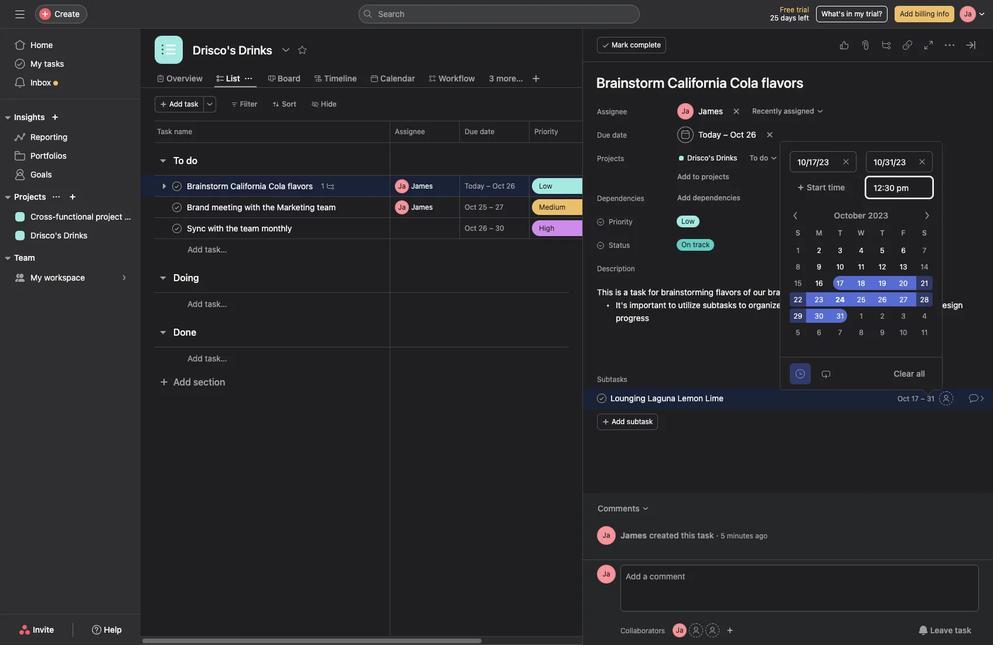 Task type: describe. For each thing, give the bounding box(es) containing it.
2 vertical spatial 3
[[901, 312, 906, 320]]

2 horizontal spatial to
[[739, 300, 746, 310]]

global element
[[0, 29, 141, 99]]

task name
[[157, 127, 192, 136]]

completed image inside main content
[[595, 391, 609, 405]]

this
[[597, 287, 613, 297]]

free trial 25 days left
[[770, 5, 809, 22]]

status
[[609, 241, 630, 250]]

0 horizontal spatial 2
[[817, 246, 821, 255]]

due for main content containing james
[[597, 131, 610, 139]]

date for 'row' containing task name
[[480, 127, 495, 136]]

1 vertical spatial ja button
[[597, 565, 616, 584]]

james button
[[672, 101, 728, 122]]

– for oct 17 – 31
[[921, 394, 925, 403]]

row containing high
[[141, 217, 712, 239]]

1 horizontal spatial 1
[[860, 312, 863, 320]]

mark complete button
[[597, 37, 666, 53]]

recently assigned
[[752, 107, 814, 115]]

1 horizontal spatial 9
[[880, 328, 885, 337]]

oct 17 – 31
[[898, 394, 934, 403]]

time
[[828, 182, 845, 192]]

task left ·
[[697, 530, 714, 540]]

inbox link
[[7, 73, 134, 92]]

completed checkbox inside brand meeting with the marketing team 'cell'
[[170, 200, 184, 214]]

today inside 'header to do' tree grid
[[465, 182, 484, 190]]

remove assignee image
[[733, 108, 740, 115]]

james link
[[620, 530, 647, 540]]

name
[[174, 127, 192, 136]]

full screen image
[[924, 40, 933, 50]]

priority inside main content
[[609, 217, 633, 226]]

oct 25 – 27
[[465, 203, 503, 211]]

add down doing
[[187, 299, 203, 308]]

drisco's drinks link inside main content
[[673, 152, 742, 164]]

mark
[[612, 40, 628, 49]]

1 subtask image
[[327, 182, 334, 190]]

oct for oct 17 – 31
[[898, 394, 909, 403]]

task right leave
[[955, 625, 971, 635]]

task… for 1st add task… row from the bottom of the page
[[205, 353, 227, 363]]

cool,
[[802, 287, 820, 297]]

projects button
[[0, 190, 46, 204]]

reporting link
[[7, 128, 134, 146]]

– for oct 25 – 27
[[489, 203, 493, 211]]

in inside button
[[846, 9, 852, 18]]

0 vertical spatial ja button
[[597, 526, 616, 545]]

portfolios link
[[7, 146, 134, 165]]

header to do tree grid
[[141, 175, 712, 260]]

goals
[[30, 169, 52, 179]]

help
[[104, 625, 122, 634]]

description document
[[584, 286, 979, 325]]

previous month image
[[791, 211, 800, 220]]

help button
[[85, 619, 129, 640]]

calendar
[[380, 73, 415, 83]]

0 vertical spatial clear due date image
[[766, 131, 773, 138]]

search list box
[[358, 5, 639, 23]]

1 horizontal spatial 11
[[921, 328, 928, 337]]

1 vertical spatial 8
[[859, 328, 863, 337]]

for
[[648, 287, 659, 297]]

trial
[[796, 5, 809, 14]]

my
[[854, 9, 864, 18]]

0 horizontal spatial to do
[[173, 155, 197, 166]]

doing
[[173, 272, 199, 283]]

oct down remove assignee image
[[730, 129, 744, 139]]

add task… button for first add task… row
[[187, 243, 227, 256]]

james created this task · 5 minutes ago
[[620, 530, 768, 540]]

organize
[[749, 300, 781, 310]]

1 horizontal spatial 30
[[815, 312, 823, 320]]

created
[[649, 530, 679, 540]]

add time image
[[796, 369, 805, 378]]

25 inside the free trial 25 days left
[[770, 13, 779, 22]]

add task… for add task… button for 1st add task… row from the bottom of the page
[[187, 353, 227, 363]]

attachments: add a file to this task, brainstorm california cola flavors image
[[861, 40, 870, 50]]

2 t from the left
[[880, 228, 885, 237]]

portfolios
[[30, 151, 67, 161]]

on track button
[[672, 237, 742, 253]]

search
[[378, 9, 405, 19]]

1 vertical spatial 6
[[817, 328, 821, 337]]

assigned
[[784, 107, 814, 115]]

add left section
[[173, 377, 191, 387]]

0 horizontal spatial to
[[668, 300, 676, 310]]

date for main content containing james
[[612, 131, 627, 139]]

team button
[[0, 251, 35, 265]]

1 vertical spatial 3
[[838, 246, 842, 255]]

add task… button for second add task… row from the bottom
[[187, 297, 227, 310]]

low button inside 'row'
[[530, 176, 599, 196]]

colas!
[[901, 287, 925, 297]]

21
[[921, 279, 928, 288]]

dependencies
[[597, 194, 644, 203]]

on
[[681, 240, 691, 249]]

is
[[615, 287, 621, 297]]

list image
[[162, 43, 176, 57]]

24
[[835, 295, 845, 304]]

1 the from the left
[[783, 300, 795, 310]]

teams element
[[0, 247, 141, 289]]

w
[[858, 228, 865, 237]]

hide
[[321, 100, 337, 108]]

task… for second add task… row from the bottom
[[205, 299, 227, 308]]

clear
[[894, 368, 914, 378]]

insights element
[[0, 107, 141, 186]]

0 horizontal spatial 9
[[817, 262, 821, 271]]

hide button
[[306, 96, 342, 112]]

add left projects on the right of the page
[[677, 172, 691, 181]]

complete
[[630, 40, 661, 49]]

2 the from the left
[[923, 300, 935, 310]]

0 horizontal spatial 17
[[837, 279, 844, 288]]

sort
[[282, 100, 296, 108]]

add task… for add task… button related to second add task… row from the bottom
[[187, 299, 227, 308]]

reporting
[[30, 132, 67, 142]]

october 2023 button
[[826, 205, 908, 226]]

projects
[[701, 172, 729, 181]]

leave task
[[930, 625, 971, 635]]

add task
[[169, 100, 198, 108]]

more actions image
[[206, 101, 213, 108]]

what's
[[821, 9, 844, 18]]

next month image
[[922, 211, 932, 220]]

tasks
[[44, 59, 64, 69]]

completed checkbox inside sync with the team monthly cell
[[170, 221, 184, 235]]

Start date text field
[[790, 151, 857, 172]]

1 vertical spatial 5
[[796, 328, 800, 337]]

this is a task for brainstorming flavors of our brand of cool, refreshing california colas! it's important to utilize subtasks to organize the new flavors and their progress in the design progress
[[597, 287, 965, 323]]

trial?
[[866, 9, 882, 18]]

0 horizontal spatial 10
[[836, 262, 844, 271]]

add task button
[[155, 96, 204, 112]]

my workspace link
[[7, 268, 134, 287]]

design
[[938, 300, 963, 310]]

add subtask image
[[882, 40, 891, 50]]

oct 26 – 30
[[465, 224, 504, 233]]

drisco's inside main content
[[687, 153, 714, 162]]

brand
[[768, 287, 790, 297]]

to do inside dropdown button
[[750, 153, 768, 162]]

section
[[193, 377, 225, 387]]

workspace
[[44, 272, 85, 282]]

filter button
[[225, 96, 263, 112]]

see details, my workspace image
[[121, 274, 128, 281]]

Due date text field
[[866, 151, 933, 172]]

1 add task… row from the top
[[141, 238, 712, 260]]

ja for the bottommost ja button
[[676, 626, 684, 634]]

20
[[899, 279, 908, 288]]

new project or portfolio image
[[69, 193, 76, 200]]

projects inside main content
[[597, 154, 624, 163]]

free
[[780, 5, 794, 14]]

ja inside 'header to do' tree grid
[[398, 202, 406, 211]]

clear all button
[[886, 363, 933, 384]]

low inside 'row'
[[539, 181, 552, 190]]

their
[[859, 300, 876, 310]]

Brand meeting with the Marketing team text field
[[185, 201, 339, 213]]

– up oct 25 – 27
[[486, 182, 490, 190]]

row containing ja
[[141, 196, 712, 218]]

more actions for this task image
[[945, 40, 954, 50]]

our
[[753, 287, 766, 297]]

add billing info button
[[895, 6, 954, 22]]

projects inside dropdown button
[[14, 192, 46, 202]]

ja for top ja button
[[603, 531, 610, 540]]

– down james dropdown button
[[723, 129, 728, 139]]

task left more actions image on the top of page
[[184, 100, 198, 108]]

drinks inside projects element
[[64, 230, 88, 240]]

0 vertical spatial 31
[[836, 312, 844, 320]]

add subtask
[[612, 417, 653, 426]]

james inside dropdown button
[[698, 106, 723, 116]]

brand meeting with the marketing team cell
[[141, 196, 390, 218]]

0 horizontal spatial 8
[[796, 262, 800, 271]]

0 vertical spatial 7
[[923, 246, 927, 255]]

2 of from the left
[[792, 287, 800, 297]]

1 horizontal spatial clear due date image
[[919, 158, 926, 165]]

add left "billing"
[[900, 9, 913, 18]]

set to repeat image
[[821, 369, 831, 378]]

1 horizontal spatial progress
[[879, 300, 912, 310]]

0 horizontal spatial 1
[[796, 246, 800, 255]]

invite button
[[11, 619, 62, 640]]

in inside this is a task for brainstorming flavors of our brand of cool, refreshing california colas! it's important to utilize subtasks to organize the new flavors and their progress in the design progress
[[914, 300, 921, 310]]

clear start date image
[[842, 158, 850, 165]]

1 vertical spatial drisco's drinks link
[[7, 226, 134, 245]]

project
[[96, 211, 122, 221]]

do inside to do dropdown button
[[760, 153, 768, 162]]

priority inside 'row'
[[534, 127, 558, 136]]

1 vertical spatial 27
[[899, 295, 908, 304]]

1 vertical spatial 7
[[838, 328, 842, 337]]

3 more… button
[[489, 72, 523, 85]]

3 collapse task list for this section image from the top
[[158, 328, 168, 337]]

1 horizontal spatial 2
[[880, 312, 884, 320]]

start
[[807, 182, 826, 192]]

cross-functional project plan link
[[7, 207, 141, 226]]

refreshing
[[823, 287, 861, 297]]

1 vertical spatial flavors
[[815, 300, 841, 310]]

0 vertical spatial flavors
[[716, 287, 741, 297]]

completed image inside brand meeting with the marketing team 'cell'
[[170, 200, 184, 214]]

low inside main content
[[681, 217, 695, 226]]

2 add task… row from the top
[[141, 292, 712, 315]]

to inside button
[[173, 155, 184, 166]]

insights button
[[0, 110, 45, 124]]



Task type: locate. For each thing, give the bounding box(es) containing it.
my inside my tasks link
[[30, 59, 42, 69]]

1 vertical spatial add task…
[[187, 299, 227, 308]]

info
[[937, 9, 949, 18]]

add task… button down add a task to this section 'icon'
[[187, 297, 227, 310]]

description
[[597, 264, 635, 273]]

1 vertical spatial add task… button
[[187, 297, 227, 310]]

more…
[[496, 73, 523, 83]]

october 2023
[[834, 210, 888, 220]]

task… down add a task to this section 'icon'
[[205, 299, 227, 308]]

2 add task… from the top
[[187, 299, 227, 308]]

completed image right plan
[[170, 200, 184, 214]]

8 up the 15
[[796, 262, 800, 271]]

26 inside main content
[[746, 129, 756, 139]]

1 horizontal spatial of
[[792, 287, 800, 297]]

projects element
[[0, 186, 141, 247]]

5 inside james created this task · 5 minutes ago
[[721, 531, 725, 540]]

add task… for add task… button within the 'header to do' tree grid
[[187, 244, 227, 254]]

to left projects on the right of the page
[[693, 172, 700, 181]]

1 horizontal spatial 31
[[927, 394, 934, 403]]

0 vertical spatial 25
[[770, 13, 779, 22]]

ja inside main content
[[603, 531, 610, 540]]

priority down "dependencies"
[[609, 217, 633, 226]]

– up oct 26 – 30
[[489, 203, 493, 211]]

add up add section button
[[187, 353, 203, 363]]

0 vertical spatial 11
[[858, 262, 864, 271]]

oct down oct 25 – 27
[[465, 224, 477, 233]]

2 vertical spatial task…
[[205, 353, 227, 363]]

add tab image
[[531, 74, 541, 83]]

my down team
[[30, 272, 42, 282]]

0 horizontal spatial 6
[[817, 328, 821, 337]]

list
[[226, 73, 240, 83]]

oct up oct 26 – 30
[[465, 203, 477, 211]]

due date for 'row' containing task name
[[465, 127, 495, 136]]

1 horizontal spatial due
[[597, 131, 610, 139]]

1 vertical spatial 31
[[927, 394, 934, 403]]

25 up oct 26 – 30
[[479, 203, 487, 211]]

my tasks
[[30, 59, 64, 69]]

1 task… from the top
[[205, 244, 227, 254]]

3
[[489, 73, 494, 83], [838, 246, 842, 255], [901, 312, 906, 320]]

completed image right plan
[[170, 221, 184, 235]]

today – oct 26 down remove assignee image
[[698, 129, 756, 139]]

done
[[173, 327, 196, 337]]

due for 'row' containing task name
[[465, 127, 478, 136]]

drinks down cross-functional project plan link
[[64, 230, 88, 240]]

drisco's drinks inside main content
[[687, 153, 737, 162]]

and
[[843, 300, 857, 310]]

assignee
[[597, 107, 627, 116], [395, 127, 425, 136]]

2 completed image from the top
[[170, 221, 184, 235]]

2 down california
[[880, 312, 884, 320]]

1 add task… button from the top
[[187, 243, 227, 256]]

drisco's drinks up projects on the right of the page
[[687, 153, 737, 162]]

my tasks link
[[7, 54, 134, 73]]

goals link
[[7, 165, 134, 184]]

0 horizontal spatial 5
[[721, 531, 725, 540]]

0 vertical spatial completed image
[[170, 179, 184, 193]]

f
[[901, 228, 905, 237]]

1 horizontal spatial drisco's drinks link
[[673, 152, 742, 164]]

sync with the team monthly cell
[[141, 217, 390, 239]]

oct for oct 26 – 30
[[465, 224, 477, 233]]

3 more…
[[489, 73, 523, 83]]

assignee inside 'row'
[[395, 127, 425, 136]]

– for oct 26 – 30
[[489, 224, 493, 233]]

invite
[[33, 625, 54, 634]]

the
[[783, 300, 795, 310], [923, 300, 935, 310]]

due date for main content containing james
[[597, 131, 627, 139]]

james inside button
[[411, 181, 433, 190]]

1 horizontal spatial 25
[[770, 13, 779, 22]]

1 horizontal spatial today – oct 26
[[698, 129, 756, 139]]

due inside 'row'
[[465, 127, 478, 136]]

comments
[[598, 503, 640, 513]]

0 horizontal spatial projects
[[14, 192, 46, 202]]

1 horizontal spatial 3
[[838, 246, 842, 255]]

2 horizontal spatial 3
[[901, 312, 906, 320]]

0 vertical spatial drinks
[[716, 153, 737, 162]]

1 of from the left
[[743, 287, 751, 297]]

add subtask button
[[597, 414, 658, 430]]

2 down m
[[817, 246, 821, 255]]

9 up 16
[[817, 262, 821, 271]]

4 down w
[[859, 246, 863, 255]]

my inside my workspace link
[[30, 272, 42, 282]]

leave
[[930, 625, 953, 635]]

29
[[794, 312, 802, 320]]

row containing james
[[141, 175, 712, 197]]

timeline link
[[315, 72, 357, 85]]

1 vertical spatial assignee
[[395, 127, 425, 136]]

1 horizontal spatial 27
[[899, 295, 908, 304]]

add up doing button
[[187, 244, 203, 254]]

clear due date image
[[766, 131, 773, 138], [919, 158, 926, 165]]

1 horizontal spatial assignee
[[597, 107, 627, 116]]

0 horizontal spatial flavors
[[716, 287, 741, 297]]

add
[[900, 9, 913, 18], [169, 100, 182, 108], [677, 172, 691, 181], [677, 193, 691, 202], [187, 244, 203, 254], [187, 299, 203, 308], [187, 353, 203, 363], [173, 377, 191, 387], [612, 417, 625, 426]]

0 vertical spatial drisco's drinks link
[[673, 152, 742, 164]]

due date inside main content
[[597, 131, 627, 139]]

completed image down 'subtasks'
[[595, 391, 609, 405]]

5 up 12 on the right of page
[[880, 246, 884, 255]]

0 horizontal spatial clear due date image
[[766, 131, 773, 138]]

0 horizontal spatial 3
[[489, 73, 494, 83]]

add inside button
[[612, 417, 625, 426]]

to do
[[750, 153, 768, 162], [173, 155, 197, 166]]

add down "overview" link
[[169, 100, 182, 108]]

tab actions image
[[245, 75, 252, 82]]

ja for the middle ja button
[[603, 569, 610, 578]]

add inside 'header to do' tree grid
[[187, 244, 203, 254]]

·
[[716, 530, 718, 540]]

collapse task list for this section image left 'done' button
[[158, 328, 168, 337]]

0 vertical spatial completed image
[[170, 200, 184, 214]]

1 t from the left
[[838, 228, 842, 237]]

0 vertical spatial 17
[[837, 279, 844, 288]]

1 vertical spatial low
[[681, 217, 695, 226]]

my for my workspace
[[30, 272, 42, 282]]

3 down colas!
[[901, 312, 906, 320]]

1 vertical spatial task…
[[205, 299, 227, 308]]

3 inside 'popup button'
[[489, 73, 494, 83]]

add down "add to projects" button
[[677, 193, 691, 202]]

drisco's down cross-
[[30, 230, 61, 240]]

3 left the more… at the top
[[489, 73, 494, 83]]

11 up the 18
[[858, 262, 864, 271]]

15
[[794, 279, 802, 288]]

t down 2023
[[880, 228, 885, 237]]

0 horizontal spatial drisco's drinks link
[[7, 226, 134, 245]]

left
[[798, 13, 809, 22]]

0 vertical spatial 10
[[836, 262, 844, 271]]

task… up section
[[205, 353, 227, 363]]

add section
[[173, 377, 225, 387]]

0 vertical spatial 2
[[817, 246, 821, 255]]

1 horizontal spatial drisco's
[[687, 153, 714, 162]]

2 my from the top
[[30, 272, 42, 282]]

2 vertical spatial collapse task list for this section image
[[158, 328, 168, 337]]

hide sidebar image
[[15, 9, 25, 19]]

drisco's up add to projects
[[687, 153, 714, 162]]

to inside dropdown button
[[750, 153, 758, 162]]

1 horizontal spatial low button
[[672, 213, 742, 230]]

0 horizontal spatial priority
[[534, 127, 558, 136]]

31 down the and
[[836, 312, 844, 320]]

clear due date image up due time text box
[[919, 158, 926, 165]]

Due time text field
[[866, 177, 933, 198]]

add task… up section
[[187, 353, 227, 363]]

cross-functional project plan
[[30, 211, 141, 221]]

0 horizontal spatial 4
[[859, 246, 863, 255]]

1 horizontal spatial the
[[923, 300, 935, 310]]

task inside this is a task for brainstorming flavors of our brand of cool, refreshing california colas! it's important to utilize subtasks to organize the new flavors and their progress in the design progress
[[630, 287, 646, 297]]

task… for first add task… row
[[205, 244, 227, 254]]

completed image
[[170, 179, 184, 193], [170, 221, 184, 235]]

0 vertical spatial priority
[[534, 127, 558, 136]]

2
[[817, 246, 821, 255], [880, 312, 884, 320]]

17
[[837, 279, 844, 288], [911, 394, 919, 403]]

3 down the october
[[838, 246, 842, 255]]

2 add task… button from the top
[[187, 297, 227, 310]]

create button
[[35, 5, 87, 23]]

brainstorming
[[661, 287, 714, 297]]

my
[[30, 59, 42, 69], [30, 272, 42, 282]]

s down next month icon
[[922, 228, 927, 237]]

30 down 23
[[815, 312, 823, 320]]

1 horizontal spatial 10
[[900, 328, 907, 337]]

completed image inside sync with the team monthly cell
[[170, 221, 184, 235]]

dependencies
[[693, 193, 740, 202]]

progress
[[879, 300, 912, 310], [616, 313, 649, 323]]

show options image
[[281, 45, 290, 54]]

0 horizontal spatial due
[[465, 127, 478, 136]]

7 up 14
[[923, 246, 927, 255]]

task… up add a task to this section 'icon'
[[205, 244, 227, 254]]

assignee for main content containing james
[[597, 107, 627, 116]]

start time
[[807, 182, 845, 192]]

collaborators
[[620, 626, 665, 635]]

to left 'organize' at the top right of page
[[739, 300, 746, 310]]

date inside 'row'
[[480, 127, 495, 136]]

collapse task list for this section image left to do button
[[158, 156, 168, 165]]

1 vertical spatial add task… row
[[141, 292, 712, 315]]

1 vertical spatial 4
[[922, 312, 927, 320]]

the up 29
[[783, 300, 795, 310]]

do down name on the left top
[[186, 155, 197, 166]]

add to starred image
[[297, 45, 307, 54]]

0 vertical spatial 30
[[495, 224, 504, 233]]

10 up refreshing
[[836, 262, 844, 271]]

overview link
[[157, 72, 203, 85]]

25 inside 'header to do' tree grid
[[479, 203, 487, 211]]

add task… down add a task to this section 'icon'
[[187, 299, 227, 308]]

– down oct 25 – 27
[[489, 224, 493, 233]]

0 vertical spatial drisco's drinks
[[687, 153, 737, 162]]

1 up the 15
[[796, 246, 800, 255]]

projects up cross-
[[14, 192, 46, 202]]

1 my from the top
[[30, 59, 42, 69]]

low button up on track popup button
[[672, 213, 742, 230]]

do inside to do button
[[186, 155, 197, 166]]

expand subtask list for the task brainstorm california cola flavors image
[[159, 181, 169, 191]]

2 collapse task list for this section image from the top
[[158, 273, 168, 282]]

1 collapse task list for this section image from the top
[[158, 156, 168, 165]]

16
[[815, 279, 823, 288]]

3 add task… row from the top
[[141, 347, 712, 369]]

recently assigned button
[[747, 103, 829, 120]]

low up 'medium'
[[539, 181, 552, 190]]

today – oct 26 inside main content
[[698, 129, 756, 139]]

progress down california
[[879, 300, 912, 310]]

1 vertical spatial in
[[914, 300, 921, 310]]

9 down california
[[880, 328, 885, 337]]

0 vertical spatial progress
[[879, 300, 912, 310]]

billing
[[915, 9, 935, 18]]

1 vertical spatial collapse task list for this section image
[[158, 273, 168, 282]]

0 vertical spatial 5
[[880, 246, 884, 255]]

progress down it's
[[616, 313, 649, 323]]

3 add task… button from the top
[[187, 352, 227, 365]]

25 left days
[[770, 13, 779, 22]]

do
[[760, 153, 768, 162], [186, 155, 197, 166]]

1 horizontal spatial low
[[681, 217, 695, 226]]

1 horizontal spatial in
[[914, 300, 921, 310]]

today inside main content
[[698, 129, 721, 139]]

2 task… from the top
[[205, 299, 227, 308]]

0 likes. click to like this task image
[[840, 40, 849, 50]]

home link
[[7, 36, 134, 54]]

1 vertical spatial my
[[30, 272, 42, 282]]

collapse task list for this section image
[[158, 156, 168, 165], [158, 273, 168, 282], [158, 328, 168, 337]]

october
[[834, 210, 866, 220]]

row
[[141, 121, 712, 142], [155, 142, 697, 143], [141, 175, 712, 197], [141, 196, 712, 218], [141, 217, 712, 239]]

1 completed image from the top
[[170, 179, 184, 193]]

add task… inside 'header to do' tree grid
[[187, 244, 227, 254]]

drinks inside main content
[[716, 153, 737, 162]]

0 horizontal spatial assignee
[[395, 127, 425, 136]]

19
[[878, 279, 886, 288]]

0 horizontal spatial 7
[[838, 328, 842, 337]]

show options, current sort, top image
[[53, 193, 60, 200]]

s down previous month image
[[796, 228, 800, 237]]

completed checkbox inside brainstorm california cola flavors cell
[[170, 179, 184, 193]]

27 inside 'row'
[[495, 203, 503, 211]]

add task… up add a task to this section 'icon'
[[187, 244, 227, 254]]

Task Name text field
[[589, 69, 979, 96]]

filter
[[240, 100, 257, 108]]

2 vertical spatial add task… row
[[141, 347, 712, 369]]

the down colas!
[[923, 300, 935, 310]]

today – oct 26 inside 'row'
[[465, 182, 515, 190]]

board link
[[268, 72, 301, 85]]

0 vertical spatial add task… row
[[141, 238, 712, 260]]

1 horizontal spatial 17
[[911, 394, 919, 403]]

0 vertical spatial 4
[[859, 246, 863, 255]]

low button up medium "popup button"
[[530, 176, 599, 196]]

–
[[723, 129, 728, 139], [486, 182, 490, 190], [489, 203, 493, 211], [489, 224, 493, 233], [921, 394, 925, 403]]

in
[[846, 9, 852, 18], [914, 300, 921, 310]]

to do button
[[173, 150, 197, 171]]

a
[[624, 287, 628, 297]]

0 horizontal spatial today
[[465, 182, 484, 190]]

2 vertical spatial ja button
[[673, 623, 687, 637]]

0 vertical spatial collapse task list for this section image
[[158, 156, 168, 165]]

0 horizontal spatial progress
[[616, 313, 649, 323]]

0 horizontal spatial today – oct 26
[[465, 182, 515, 190]]

to inside button
[[693, 172, 700, 181]]

inbox
[[30, 77, 51, 87]]

2 horizontal spatial 5
[[880, 246, 884, 255]]

add left subtask
[[612, 417, 625, 426]]

drisco's drinks down cross-functional project plan link
[[30, 230, 88, 240]]

utilize
[[678, 300, 701, 310]]

1 horizontal spatial 8
[[859, 328, 863, 337]]

1 vertical spatial 11
[[921, 328, 928, 337]]

due inside main content
[[597, 131, 610, 139]]

assignee for 'row' containing task name
[[395, 127, 425, 136]]

2 vertical spatial 5
[[721, 531, 725, 540]]

1 horizontal spatial projects
[[597, 154, 624, 163]]

3 add task… from the top
[[187, 353, 227, 363]]

add task… button up section
[[187, 352, 227, 365]]

main content containing james
[[583, 62, 993, 560]]

1 vertical spatial progress
[[616, 313, 649, 323]]

6 down 23
[[817, 328, 821, 337]]

30
[[495, 224, 504, 233], [815, 312, 823, 320]]

add task… button for 1st add task… row from the bottom of the page
[[187, 352, 227, 365]]

to down task name at the top left of the page
[[173, 155, 184, 166]]

my for my tasks
[[30, 59, 42, 69]]

this
[[681, 530, 695, 540]]

of left 'cool,'
[[792, 287, 800, 297]]

due date
[[465, 127, 495, 136], [597, 131, 627, 139]]

17 inside main content
[[911, 394, 919, 403]]

drisco's drinks inside projects element
[[30, 230, 88, 240]]

assignee inside main content
[[597, 107, 627, 116]]

of left our at the top
[[743, 287, 751, 297]]

1
[[796, 246, 800, 255], [860, 312, 863, 320]]

18
[[857, 279, 865, 288]]

task… inside 'header to do' tree grid
[[205, 244, 227, 254]]

None text field
[[190, 39, 275, 60]]

1 horizontal spatial to
[[750, 153, 758, 162]]

insights
[[14, 112, 45, 122]]

add to projects
[[677, 172, 729, 181]]

1 s from the left
[[796, 228, 800, 237]]

add task… button inside 'header to do' tree grid
[[187, 243, 227, 256]]

0 vertical spatial 8
[[796, 262, 800, 271]]

completed image right expand subtask list for the task brainstorm california cola flavors image
[[170, 179, 184, 193]]

main content
[[583, 62, 993, 560]]

new
[[798, 300, 813, 310]]

30 inside 'header to do' tree grid
[[495, 224, 504, 233]]

5 down 29
[[796, 328, 800, 337]]

flavors down refreshing
[[815, 300, 841, 310]]

1 vertical spatial 2
[[880, 312, 884, 320]]

low up on
[[681, 217, 695, 226]]

2 vertical spatial 25
[[857, 295, 866, 304]]

all
[[916, 368, 925, 378]]

drisco's inside projects element
[[30, 230, 61, 240]]

brainstorm california cola flavors cell
[[141, 175, 390, 197]]

add task… button up add a task to this section 'icon'
[[187, 243, 227, 256]]

0 vertical spatial assignee
[[597, 107, 627, 116]]

1 horizontal spatial drinks
[[716, 153, 737, 162]]

recently
[[752, 107, 782, 115]]

collapse task list for this section image for doing
[[158, 273, 168, 282]]

t down the october
[[838, 228, 842, 237]]

Task Name text field
[[610, 392, 723, 405]]

1 horizontal spatial do
[[760, 153, 768, 162]]

27 up oct 26 – 30
[[495, 203, 503, 211]]

0 vertical spatial 6
[[901, 246, 906, 255]]

do down recently in the top of the page
[[760, 153, 768, 162]]

workflow link
[[429, 72, 475, 85]]

31 inside main content
[[927, 394, 934, 403]]

row containing task name
[[141, 121, 712, 142]]

medium button
[[530, 197, 599, 217]]

1 horizontal spatial 5
[[796, 328, 800, 337]]

1 horizontal spatial 6
[[901, 246, 906, 255]]

add dependencies button
[[672, 190, 746, 206]]

oct
[[730, 129, 744, 139], [492, 182, 504, 190], [465, 203, 477, 211], [465, 224, 477, 233], [898, 394, 909, 403]]

1 vertical spatial low button
[[672, 213, 742, 230]]

0 horizontal spatial low button
[[530, 176, 599, 196]]

today down james dropdown button
[[698, 129, 721, 139]]

Sync with the team monthly text field
[[185, 222, 295, 234]]

1 vertical spatial 1
[[860, 312, 863, 320]]

james
[[698, 106, 723, 116], [411, 181, 433, 190], [411, 202, 433, 211], [620, 530, 647, 540]]

2 s from the left
[[922, 228, 927, 237]]

1 horizontal spatial priority
[[609, 217, 633, 226]]

add section button
[[155, 371, 230, 393]]

1 down their
[[860, 312, 863, 320]]

flavors up subtasks
[[716, 287, 741, 297]]

brainstorm california cola flavors dialog
[[583, 29, 993, 645]]

oct for oct 25 – 27
[[465, 203, 477, 211]]

0 horizontal spatial drisco's
[[30, 230, 61, 240]]

Completed checkbox
[[170, 179, 184, 193], [170, 200, 184, 214], [170, 221, 184, 235], [595, 391, 609, 405]]

0 vertical spatial low button
[[530, 176, 599, 196]]

4
[[859, 246, 863, 255], [922, 312, 927, 320]]

0 horizontal spatial date
[[480, 127, 495, 136]]

0 vertical spatial my
[[30, 59, 42, 69]]

add or remove collaborators image
[[727, 627, 734, 634]]

due date inside 'row'
[[465, 127, 495, 136]]

4 down 28
[[922, 312, 927, 320]]

board
[[278, 73, 301, 83]]

projects up "dependencies"
[[597, 154, 624, 163]]

add a task to this section image
[[205, 273, 214, 282]]

priority down add tab image on the top right
[[534, 127, 558, 136]]

6 up 13
[[901, 246, 906, 255]]

Brainstorm California Cola flavors text field
[[185, 180, 316, 192]]

today up oct 25 – 27
[[465, 182, 484, 190]]

doing button
[[173, 267, 199, 288]]

oct up oct 25 – 27
[[492, 182, 504, 190]]

collapse task list for this section image left doing
[[158, 273, 168, 282]]

7 down the 24
[[838, 328, 842, 337]]

add to projects button
[[672, 169, 734, 185]]

3 task… from the top
[[205, 353, 227, 363]]

add task… row
[[141, 238, 712, 260], [141, 292, 712, 315], [141, 347, 712, 369]]

completed image
[[170, 200, 184, 214], [595, 391, 609, 405]]

to do down name on the left top
[[173, 155, 197, 166]]

0 horizontal spatial s
[[796, 228, 800, 237]]

date inside main content
[[612, 131, 627, 139]]

collapse task list for this section image for to do
[[158, 156, 168, 165]]

drinks up projects on the right of the page
[[716, 153, 737, 162]]

workflow
[[438, 73, 475, 83]]

26
[[746, 129, 756, 139], [506, 182, 515, 190], [479, 224, 487, 233], [878, 295, 887, 304]]

oct down clear
[[898, 394, 909, 403]]

0 horizontal spatial 11
[[858, 262, 864, 271]]

new image
[[52, 114, 59, 121]]

completed checkbox inside main content
[[595, 391, 609, 405]]

2 horizontal spatial 25
[[857, 295, 866, 304]]

1 add task… from the top
[[187, 244, 227, 254]]

17 up the 24
[[837, 279, 844, 288]]

copy task link image
[[903, 40, 912, 50]]

27 down 20
[[899, 295, 908, 304]]

timeline
[[324, 73, 357, 83]]

close details image
[[966, 40, 975, 50]]

today – oct 26 up oct 25 – 27
[[465, 182, 515, 190]]

s
[[796, 228, 800, 237], [922, 228, 927, 237]]



Task type: vqa. For each thing, say whether or not it's contained in the screenshot.
17
yes



